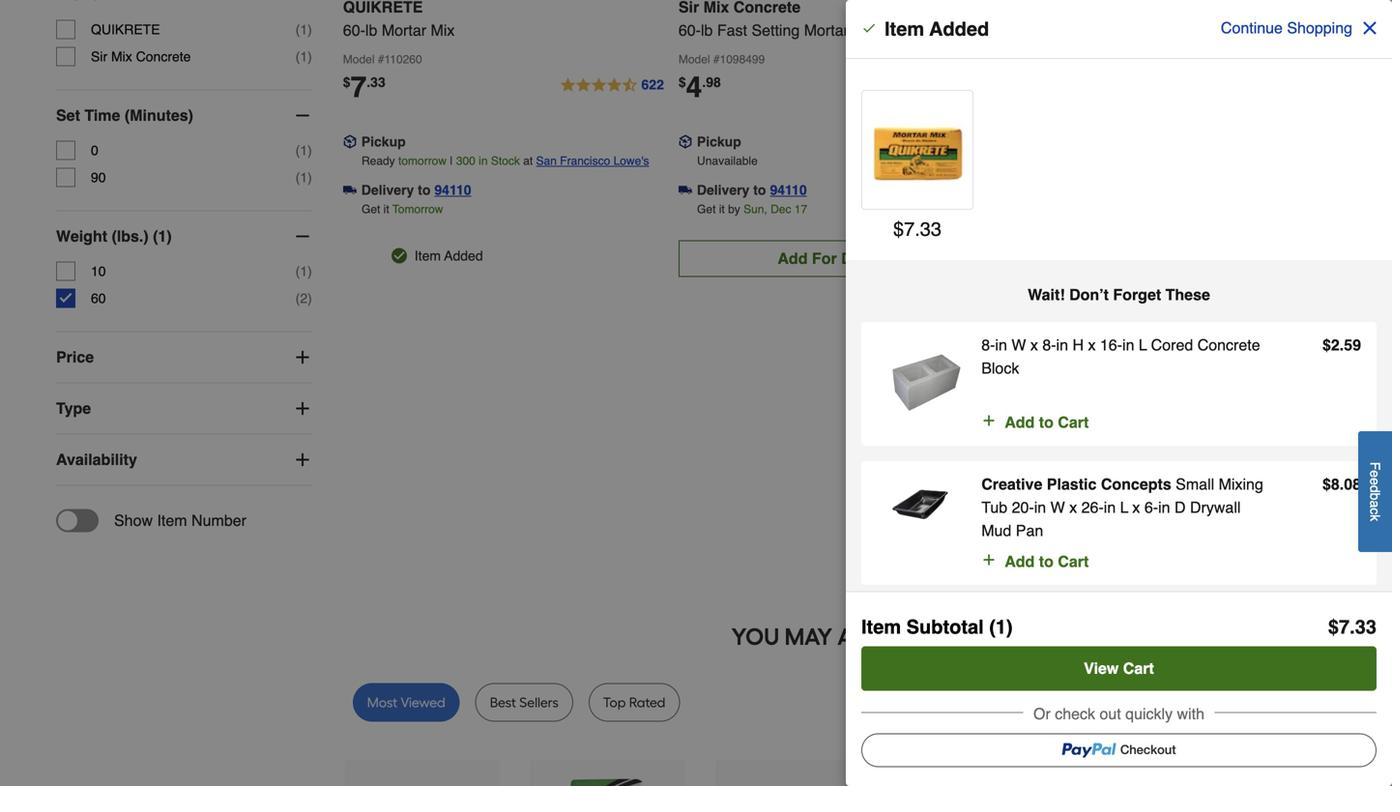 Task type: locate. For each thing, give the bounding box(es) containing it.
f e e d b a c k button
[[1359, 431, 1393, 552]]

2 94110 from the left
[[770, 182, 807, 198]]

0 horizontal spatial (1)
[[153, 227, 172, 245]]

w down the "plastic"
[[1051, 499, 1066, 517]]

francisco
[[560, 154, 611, 168]]

show
[[114, 512, 153, 530]]

e up the d
[[1368, 470, 1384, 478]]

2 ( from the top
[[296, 49, 300, 64]]

60- for 60-lb mortar mix
[[343, 21, 366, 39]]

1 1 from the top
[[300, 22, 308, 37]]

model up "4"
[[679, 53, 711, 66]]

0 vertical spatial plus image
[[293, 348, 312, 367]]

delivery for by
[[697, 182, 750, 198]]

4 ) from the top
[[308, 170, 312, 185]]

1 # from the left
[[378, 53, 385, 66]]

1 minus image from the top
[[293, 106, 312, 125]]

2 it from the left
[[719, 203, 725, 216]]

60-lb mortar mix link
[[343, 0, 665, 42]]

2 minus image from the top
[[293, 227, 312, 246]]

with
[[1178, 705, 1205, 723]]

1 for 10
[[300, 264, 308, 279]]

delivery up the get it tomorrow
[[362, 182, 414, 198]]

plus image inside availability button
[[293, 450, 312, 470]]

wait! don't forget these
[[1028, 286, 1211, 304]]

k
[[1368, 515, 1384, 521]]

$ 7 .33
[[343, 70, 386, 104]]

delivery right for
[[842, 249, 902, 267]]

(1)
[[153, 227, 172, 245], [990, 616, 1013, 638]]

1 delivery to 94110 from the left
[[362, 182, 472, 198]]

plus image down the 'block' at the right of the page
[[982, 411, 997, 430]]

0 vertical spatial plus image
[[293, 399, 312, 418]]

1 vertical spatial plus image
[[982, 411, 997, 430]]

2 pickup from the left
[[697, 134, 742, 149]]

0 vertical spatial add to cart
[[1005, 414, 1089, 431]]

0 horizontal spatial model
[[343, 53, 375, 66]]

continue
[[1222, 19, 1284, 37]]

mortar
[[382, 21, 427, 39], [805, 21, 849, 39]]

2 add to cart from the top
[[1005, 553, 1089, 571]]

2 1 from the top
[[300, 49, 308, 64]]

plus image inside the type button
[[293, 399, 312, 418]]

5 ) from the top
[[308, 264, 312, 279]]

model up actual price $7.33 element
[[343, 53, 375, 66]]

truck filled image
[[343, 183, 357, 197], [679, 183, 692, 197]]

add to cart button
[[982, 411, 1089, 434], [982, 550, 1089, 574]]

94110 button for get it by sun, dec 17
[[770, 180, 807, 200]]

0 horizontal spatial 2
[[300, 291, 308, 306]]

94110 button up dec at top
[[770, 180, 807, 200]]

0 horizontal spatial 33
[[921, 218, 942, 240]]

$ 2 . 59
[[1323, 336, 1362, 354]]

3 ) from the top
[[308, 143, 312, 158]]

delivery to 94110 up tomorrow at the top of page
[[362, 182, 472, 198]]

0 horizontal spatial 60-
[[343, 21, 366, 39]]

0 vertical spatial add
[[778, 249, 808, 267]]

cart down 26- at the right bottom of page
[[1059, 553, 1089, 571]]

added right yes icon
[[445, 248, 483, 263]]

plus image for $ 8 . 08
[[982, 550, 997, 570]]

b
[[1368, 493, 1384, 500]]

0 vertical spatial add to cart button
[[982, 411, 1089, 434]]

60- left fast
[[679, 21, 701, 39]]

1 ( from the top
[[296, 22, 300, 37]]

1 for 0
[[300, 143, 308, 158]]

.
[[915, 218, 921, 240], [1340, 336, 1345, 354], [1340, 475, 1345, 493], [1351, 616, 1356, 638]]

delivery for tomorrow
[[362, 182, 414, 198]]

add to cart
[[1005, 414, 1089, 431], [1005, 553, 1089, 571]]

0 horizontal spatial concrete
[[136, 49, 191, 64]]

model for 60-lb mortar mix
[[343, 53, 375, 66]]

2 for (
[[300, 291, 308, 306]]

or
[[1034, 705, 1051, 723]]

1 vertical spatial plus image
[[293, 450, 312, 470]]

item added right checkmark icon
[[885, 18, 990, 40]]

pickup up ready
[[362, 134, 406, 149]]

l left cored
[[1139, 336, 1148, 354]]

plus image
[[293, 399, 312, 418], [293, 450, 312, 470]]

1 vertical spatial minus image
[[293, 227, 312, 246]]

1 horizontal spatial $ 7 . 33
[[1329, 616, 1377, 638]]

0 horizontal spatial 94110 button
[[435, 180, 472, 200]]

concrete right cored
[[1198, 336, 1261, 354]]

stock
[[491, 154, 520, 168]]

1 vertical spatial concrete
[[1198, 336, 1261, 354]]

0 vertical spatial (1)
[[153, 227, 172, 245]]

1 horizontal spatial 2
[[1332, 336, 1340, 354]]

forget
[[1114, 286, 1162, 304]]

pickup
[[362, 134, 406, 149], [697, 134, 742, 149]]

1 pickup from the left
[[362, 134, 406, 149]]

4 ( from the top
[[296, 170, 300, 185]]

94110 down |
[[435, 182, 472, 198]]

weight (lbs.) (1)
[[56, 227, 172, 245]]

w
[[1012, 336, 1027, 354], [1051, 499, 1066, 517]]

2 vertical spatial cart
[[1124, 660, 1155, 678]]

x left 6-
[[1133, 499, 1141, 517]]

1 for sir mix concrete
[[300, 49, 308, 64]]

minus image for set time (minutes)
[[293, 106, 312, 125]]

1 vertical spatial item added
[[415, 248, 483, 263]]

block
[[982, 359, 1020, 377]]

get for get it by sun, dec 17
[[697, 203, 716, 216]]

1 truck filled image from the left
[[343, 183, 357, 197]]

# up .33
[[378, 53, 385, 66]]

1 add to cart button from the top
[[982, 411, 1089, 434]]

1 vertical spatial $ 7 . 33
[[1329, 616, 1377, 638]]

plus image for type
[[293, 399, 312, 418]]

( 1 )
[[296, 22, 312, 37], [296, 49, 312, 64], [296, 143, 312, 158], [296, 170, 312, 185], [296, 264, 312, 279]]

truck filled image down pickup icon
[[343, 183, 357, 197]]

1 vertical spatial cart
[[1059, 553, 1089, 571]]

8- left h
[[1043, 336, 1057, 354]]

0 horizontal spatial w
[[1012, 336, 1027, 354]]

3 ( 1 ) from the top
[[296, 143, 312, 158]]

add left for
[[778, 249, 808, 267]]

pickup up unavailable
[[697, 134, 742, 149]]

1 horizontal spatial delivery
[[697, 182, 750, 198]]

# for mortar
[[378, 53, 385, 66]]

94110 button down |
[[435, 180, 472, 200]]

1 model from the left
[[343, 53, 375, 66]]

minus image
[[293, 106, 312, 125], [293, 227, 312, 246]]

2 mortar from the left
[[805, 21, 849, 39]]

mixing
[[1219, 475, 1264, 493]]

delivery to 94110 for tomorrow
[[362, 182, 472, 198]]

1 it from the left
[[384, 203, 390, 216]]

2 get from the left
[[697, 203, 716, 216]]

2 ) from the top
[[308, 49, 312, 64]]

90
[[91, 170, 106, 185]]

2
[[300, 291, 308, 306], [1332, 336, 1340, 354]]

94110 button for get it tomorrow
[[435, 180, 472, 200]]

94110
[[435, 182, 472, 198], [770, 182, 807, 198]]

it left tomorrow at the top of page
[[384, 203, 390, 216]]

1 60- from the left
[[343, 21, 366, 39]]

it left by
[[719, 203, 725, 216]]

7
[[351, 70, 367, 104], [905, 218, 915, 240], [1340, 616, 1351, 638]]

rated
[[630, 695, 666, 711]]

lb up the model # 110260
[[366, 21, 378, 39]]

in up pan
[[1035, 499, 1047, 517]]

cart up the "plastic"
[[1059, 414, 1089, 431]]

type button
[[56, 384, 312, 434]]

( for sir mix concrete
[[296, 49, 300, 64]]

sun,
[[744, 203, 768, 216]]

type
[[56, 400, 91, 417]]

get it tomorrow
[[362, 203, 443, 216]]

3 1 from the top
[[300, 143, 308, 158]]

item right yes icon
[[415, 248, 441, 263]]

(1) right (lbs.)
[[153, 227, 172, 245]]

1 vertical spatial w
[[1051, 499, 1066, 517]]

0 vertical spatial cart
[[1059, 414, 1089, 431]]

4 ( 1 ) from the top
[[296, 170, 312, 185]]

0 horizontal spatial it
[[384, 203, 390, 216]]

get
[[362, 203, 380, 216], [697, 203, 716, 216]]

added
[[930, 18, 990, 40], [445, 248, 483, 263]]

added right checkmark icon
[[930, 18, 990, 40]]

94110 for sun, dec 17
[[770, 182, 807, 198]]

8-
[[982, 336, 996, 354], [1043, 336, 1057, 354]]

1 94110 from the left
[[435, 182, 472, 198]]

0 horizontal spatial delivery to 94110
[[362, 182, 472, 198]]

0 vertical spatial w
[[1012, 336, 1027, 354]]

1 horizontal spatial mortar
[[805, 21, 849, 39]]

1 vertical spatial (1)
[[990, 616, 1013, 638]]

(lbs.)
[[112, 227, 149, 245]]

view cart
[[1085, 660, 1155, 678]]

san francisco lowe's button
[[536, 151, 650, 171]]

1 ( 1 ) from the top
[[296, 22, 312, 37]]

622
[[642, 77, 664, 92]]

94110 button
[[435, 180, 472, 200], [770, 180, 807, 200]]

1 lb from the left
[[366, 21, 378, 39]]

94110 up dec at top
[[770, 182, 807, 198]]

item added
[[885, 18, 990, 40], [415, 248, 483, 263]]

1 horizontal spatial #
[[714, 53, 720, 66]]

60- up the model # 110260
[[343, 21, 366, 39]]

plus image down ( 2 )
[[293, 348, 312, 367]]

6 ) from the top
[[308, 291, 312, 306]]

) for 0
[[308, 143, 312, 158]]

delivery
[[362, 182, 414, 198], [697, 182, 750, 198], [842, 249, 902, 267]]

1 horizontal spatial model
[[679, 53, 711, 66]]

model
[[343, 53, 375, 66], [679, 53, 711, 66]]

shopping
[[1288, 19, 1353, 37]]

1 vertical spatial 2
[[1332, 336, 1340, 354]]

0 horizontal spatial truck filled image
[[343, 183, 357, 197]]

in
[[479, 154, 488, 168], [996, 336, 1008, 354], [1057, 336, 1069, 354], [1123, 336, 1135, 354], [1035, 499, 1047, 517], [1104, 499, 1116, 517], [1159, 499, 1171, 517]]

lb left fast
[[701, 21, 713, 39]]

plus image inside price button
[[293, 348, 312, 367]]

plus image for $ 2 . 59
[[982, 411, 997, 430]]

1 plus image from the top
[[293, 399, 312, 418]]

5 ( from the top
[[296, 264, 300, 279]]

mortar left checkmark icon
[[805, 21, 849, 39]]

truck filled image down pickup image
[[679, 183, 692, 197]]

1 vertical spatial add to cart button
[[982, 550, 1089, 574]]

l down concepts
[[1121, 499, 1129, 517]]

0 horizontal spatial $ 7 . 33
[[894, 218, 942, 240]]

cart right view
[[1124, 660, 1155, 678]]

mortar up 110260
[[382, 21, 427, 39]]

0 vertical spatial $ 7 . 33
[[894, 218, 942, 240]]

these
[[1166, 286, 1211, 304]]

0 horizontal spatial mix
[[111, 49, 132, 64]]

get left tomorrow at the top of page
[[362, 203, 380, 216]]

1 vertical spatial product image
[[877, 334, 967, 423]]

wait!
[[1028, 286, 1066, 304]]

2 94110 button from the left
[[770, 180, 807, 200]]

for
[[812, 249, 837, 267]]

in left d
[[1159, 499, 1171, 517]]

0 vertical spatial 2
[[300, 291, 308, 306]]

1 horizontal spatial 7
[[905, 218, 915, 240]]

lb for mortar
[[366, 21, 378, 39]]

2 horizontal spatial 7
[[1340, 616, 1351, 638]]

item right checkmark icon
[[885, 18, 925, 40]]

add down the 'block' at the right of the page
[[1005, 414, 1035, 431]]

5 1 from the top
[[300, 264, 308, 279]]

add down pan
[[1005, 553, 1035, 571]]

3 ( from the top
[[296, 143, 300, 158]]

(
[[296, 22, 300, 37], [296, 49, 300, 64], [296, 143, 300, 158], [296, 170, 300, 185], [296, 264, 300, 279], [296, 291, 300, 306]]

0 vertical spatial minus image
[[293, 106, 312, 125]]

get left by
[[697, 203, 716, 216]]

1 mortar from the left
[[382, 21, 427, 39]]

cart inside button
[[1124, 660, 1155, 678]]

pan
[[1016, 522, 1044, 540]]

delivery to 94110 for sun, dec 17
[[697, 182, 807, 198]]

1 horizontal spatial delivery to 94110
[[697, 182, 807, 198]]

add to cart up the "plastic"
[[1005, 414, 1089, 431]]

x left 26- at the right bottom of page
[[1070, 499, 1078, 517]]

time
[[84, 106, 120, 124]]

10
[[91, 264, 106, 279]]

5 ( 1 ) from the top
[[296, 264, 312, 279]]

delivery to 94110 up get it by sun, dec 17
[[697, 182, 807, 198]]

cart for $ 2 . 59
[[1059, 414, 1089, 431]]

2 vertical spatial plus image
[[982, 550, 997, 570]]

0 horizontal spatial #
[[378, 53, 385, 66]]

1 horizontal spatial pickup
[[697, 134, 742, 149]]

add to cart down pan
[[1005, 553, 1089, 571]]

1 horizontal spatial get
[[697, 203, 716, 216]]

item right show in the bottom left of the page
[[157, 512, 187, 530]]

$ 8 . 08
[[1323, 475, 1362, 493]]

show item number element
[[56, 509, 247, 533]]

0 horizontal spatial 94110
[[435, 182, 472, 198]]

2 # from the left
[[714, 53, 720, 66]]

concrete down quikrete
[[136, 49, 191, 64]]

1 horizontal spatial 33
[[1356, 616, 1377, 638]]

2 add to cart button from the top
[[982, 550, 1089, 574]]

|
[[450, 154, 453, 168]]

subtotal
[[907, 616, 984, 638]]

1 get from the left
[[362, 203, 380, 216]]

20-
[[1012, 499, 1035, 517]]

concrete
[[136, 49, 191, 64], [1198, 336, 1261, 354]]

0 horizontal spatial l
[[1121, 499, 1129, 517]]

e up b at the bottom of page
[[1368, 478, 1384, 485]]

6-
[[1145, 499, 1159, 517]]

1 94110 button from the left
[[435, 180, 472, 200]]

to down pan
[[1040, 553, 1054, 571]]

c
[[1368, 508, 1384, 515]]

2 model from the left
[[679, 53, 711, 66]]

1 for 90
[[300, 170, 308, 185]]

0 horizontal spatial lb
[[366, 21, 378, 39]]

plus image down the mud
[[982, 550, 997, 570]]

get for get it tomorrow
[[362, 203, 380, 216]]

0 horizontal spatial 7
[[351, 70, 367, 104]]

x
[[1031, 336, 1039, 354], [1089, 336, 1096, 354], [1070, 499, 1078, 517], [1133, 499, 1141, 517]]

plus image
[[293, 348, 312, 367], [982, 411, 997, 430], [982, 550, 997, 570]]

2 vertical spatial product image
[[877, 473, 967, 532]]

add to cart for $ 8 . 08
[[1005, 553, 1089, 571]]

creative plastic concepts
[[982, 475, 1172, 493]]

1 horizontal spatial concrete
[[1198, 336, 1261, 354]]

2 60- from the left
[[679, 21, 701, 39]]

1 horizontal spatial it
[[719, 203, 725, 216]]

2 vertical spatial 7
[[1340, 616, 1351, 638]]

item subtotal (1)
[[862, 616, 1013, 638]]

1 horizontal spatial 94110 button
[[770, 180, 807, 200]]

1 horizontal spatial added
[[930, 18, 990, 40]]

0 horizontal spatial 8-
[[982, 336, 996, 354]]

2 vertical spatial add
[[1005, 553, 1035, 571]]

2 lb from the left
[[701, 21, 713, 39]]

0 horizontal spatial get
[[362, 203, 380, 216]]

1 add to cart from the top
[[1005, 414, 1089, 431]]

4 1 from the top
[[300, 170, 308, 185]]

add to cart for $ 2 . 59
[[1005, 414, 1089, 431]]

1 horizontal spatial truck filled image
[[679, 183, 692, 197]]

1 horizontal spatial (1)
[[990, 616, 1013, 638]]

truck filled image for get it by
[[679, 183, 692, 197]]

2 horizontal spatial delivery
[[842, 249, 902, 267]]

add to cart button down pan
[[982, 550, 1089, 574]]

in left cored
[[1123, 336, 1135, 354]]

minus image inside set time (minutes) button
[[293, 106, 312, 125]]

0 horizontal spatial mortar
[[382, 21, 427, 39]]

add inside button
[[778, 249, 808, 267]]

1 horizontal spatial item added
[[885, 18, 990, 40]]

viewed
[[401, 695, 446, 711]]

1 vertical spatial l
[[1121, 499, 1129, 517]]

1 horizontal spatial l
[[1139, 336, 1148, 354]]

delivery up by
[[697, 182, 750, 198]]

59
[[1345, 336, 1362, 354]]

1 vertical spatial 7
[[905, 218, 915, 240]]

1 8- from the left
[[982, 336, 996, 354]]

add to cart button down the 'block' at the right of the page
[[982, 411, 1089, 434]]

1 horizontal spatial 60-
[[679, 21, 701, 39]]

2 ( 1 ) from the top
[[296, 49, 312, 64]]

94110 for tomorrow
[[435, 182, 472, 198]]

(1) for item subtotal (1)
[[990, 616, 1013, 638]]

(1) right subtotal
[[990, 616, 1013, 638]]

0 horizontal spatial item added
[[415, 248, 483, 263]]

0 horizontal spatial delivery
[[362, 182, 414, 198]]

1 horizontal spatial mix
[[431, 21, 455, 39]]

yes image
[[392, 248, 407, 263]]

1 e from the top
[[1368, 470, 1384, 478]]

1 horizontal spatial 8-
[[1043, 336, 1057, 354]]

1 vertical spatial add
[[1005, 414, 1035, 431]]

add to cart button for $ 2 . 59
[[982, 411, 1089, 434]]

number
[[192, 512, 247, 530]]

8- up the 'block' at the right of the page
[[982, 336, 996, 354]]

1 vertical spatial added
[[445, 248, 483, 263]]

1 vertical spatial add to cart
[[1005, 553, 1089, 571]]

product image
[[867, 99, 971, 203], [877, 334, 967, 423], [877, 473, 967, 532]]

6 ( from the top
[[296, 291, 300, 306]]

like
[[903, 623, 948, 651]]

0 vertical spatial l
[[1139, 336, 1148, 354]]

1 horizontal spatial 94110
[[770, 182, 807, 198]]

0 horizontal spatial pickup
[[362, 134, 406, 149]]

lb for fast
[[701, 21, 713, 39]]

# up .98
[[714, 53, 720, 66]]

1 ) from the top
[[308, 22, 312, 37]]

2 plus image from the top
[[293, 450, 312, 470]]

2 truck filled image from the left
[[679, 183, 692, 197]]

w up the 'block' at the right of the page
[[1012, 336, 1027, 354]]

33
[[921, 218, 942, 240], [1356, 616, 1377, 638]]

( 1 ) for 10
[[296, 264, 312, 279]]

2 delivery to 94110 from the left
[[697, 182, 807, 198]]

1 horizontal spatial lb
[[701, 21, 713, 39]]

item left like
[[862, 616, 902, 638]]

1 horizontal spatial w
[[1051, 499, 1066, 517]]

item added right yes icon
[[415, 248, 483, 263]]



Task type: vqa. For each thing, say whether or not it's contained in the screenshot.
as inside the Delivery As soon as Tomorrow
no



Task type: describe. For each thing, give the bounding box(es) containing it.
setting
[[752, 21, 800, 39]]

60-lb fast setting mortar mix link
[[679, 0, 1001, 42]]

product image for $ 2 . 59
[[877, 334, 967, 423]]

1 vertical spatial 33
[[1356, 616, 1377, 638]]

set time (minutes)
[[56, 106, 193, 124]]

26-
[[1082, 499, 1104, 517]]

1098499
[[720, 53, 765, 66]]

0 vertical spatial added
[[930, 18, 990, 40]]

best
[[490, 695, 516, 711]]

to up tomorrow at the top of page
[[418, 182, 431, 198]]

w inside 8-in w x 8-in h x 16-in l cored concrete block
[[1012, 336, 1027, 354]]

get it by sun, dec 17
[[697, 203, 808, 216]]

1 for quikrete
[[300, 22, 308, 37]]

l inside 8-in w x 8-in h x 16-in l cored concrete block
[[1139, 336, 1148, 354]]

in right 300
[[479, 154, 488, 168]]

model # 1098499
[[679, 53, 765, 66]]

(minutes)
[[125, 106, 193, 124]]

60-lb fast setting mortar mix
[[679, 21, 878, 39]]

tomorrow
[[399, 154, 447, 168]]

add for delivery
[[778, 249, 902, 267]]

110260
[[385, 53, 422, 66]]

( 1 ) for 0
[[296, 143, 312, 158]]

price
[[56, 348, 94, 366]]

sir mix concrete
[[91, 49, 191, 64]]

cart for $ 8 . 08
[[1059, 553, 1089, 571]]

in down concepts
[[1104, 499, 1116, 517]]

plastic
[[1047, 475, 1097, 493]]

most
[[367, 695, 398, 711]]

pickup for by
[[697, 134, 742, 149]]

close image
[[1361, 18, 1380, 38]]

d
[[1368, 485, 1384, 493]]

60-lb mortar mix
[[343, 21, 455, 39]]

in up the 'block' at the right of the page
[[996, 336, 1008, 354]]

( 1 ) for sir mix concrete
[[296, 49, 312, 64]]

product image for $ 8 . 08
[[877, 473, 967, 532]]

60- for 60-lb fast setting mortar mix
[[679, 21, 701, 39]]

h
[[1073, 336, 1084, 354]]

check
[[1056, 705, 1096, 723]]

ready tomorrow | 300 in stock at san francisco lowe's
[[362, 154, 650, 168]]

or check out quickly with
[[1034, 705, 1205, 723]]

f e e d b a c k
[[1368, 462, 1384, 521]]

60
[[91, 291, 106, 306]]

$ inside the $ 4 .98
[[679, 74, 686, 90]]

( for 0
[[296, 143, 300, 158]]

) for 90
[[308, 170, 312, 185]]

( 2 )
[[296, 291, 312, 306]]

out
[[1100, 705, 1122, 723]]

2 e from the top
[[1368, 478, 1384, 485]]

2 8- from the left
[[1043, 336, 1057, 354]]

minus image for weight (lbs.)
[[293, 227, 312, 246]]

best sellers
[[490, 695, 559, 711]]

at
[[524, 154, 533, 168]]

mud
[[982, 522, 1012, 540]]

0 vertical spatial product image
[[867, 99, 971, 203]]

x right h
[[1089, 336, 1096, 354]]

continue shopping button
[[1209, 6, 1393, 50]]

show item number
[[114, 512, 247, 530]]

l inside small mixing tub 20-in w x 26-in l x 6-in d drywall mud pan
[[1121, 499, 1129, 517]]

0 vertical spatial item added
[[885, 18, 990, 40]]

most viewed
[[367, 695, 446, 711]]

concepts
[[1102, 475, 1172, 493]]

pickup for tomorrow
[[362, 134, 406, 149]]

price button
[[56, 332, 312, 383]]

f
[[1368, 462, 1384, 470]]

also
[[838, 623, 898, 651]]

) for sir mix concrete
[[308, 49, 312, 64]]

( 1 ) for 90
[[296, 170, 312, 185]]

) for quikrete
[[308, 22, 312, 37]]

don't
[[1070, 286, 1109, 304]]

it for by
[[719, 203, 725, 216]]

( for 90
[[296, 170, 300, 185]]

add for $ 8 . 08
[[1005, 553, 1035, 571]]

d
[[1175, 499, 1186, 517]]

to up the "plastic"
[[1040, 414, 1054, 431]]

$ 4 .98
[[679, 70, 721, 104]]

0 vertical spatial 7
[[351, 70, 367, 104]]

small
[[1176, 475, 1215, 493]]

view
[[1085, 660, 1120, 678]]

tub
[[982, 499, 1008, 517]]

16-
[[1101, 336, 1123, 354]]

availability button
[[56, 435, 312, 485]]

fast
[[718, 21, 748, 39]]

w inside small mixing tub 20-in w x 26-in l x 6-in d drywall mud pan
[[1051, 499, 1066, 517]]

( for 60
[[296, 291, 300, 306]]

08
[[1345, 475, 1362, 493]]

pickup image
[[343, 135, 357, 149]]

concrete inside 8-in w x 8-in h x 16-in l cored concrete block
[[1198, 336, 1261, 354]]

2 horizontal spatial mix
[[854, 21, 878, 39]]

add for $ 2 . 59
[[1005, 414, 1035, 431]]

sir
[[91, 49, 107, 64]]

add to cart button for $ 8 . 08
[[982, 550, 1089, 574]]

8-in w x 8-in h x 16-in l cored concrete block
[[982, 336, 1261, 377]]

17
[[795, 203, 808, 216]]

ready
[[362, 154, 395, 168]]

sellers
[[520, 695, 559, 711]]

.98
[[703, 74, 721, 90]]

) for 10
[[308, 264, 312, 279]]

model for 60-lb fast setting mortar mix
[[679, 53, 711, 66]]

you may also like
[[732, 623, 948, 651]]

tomorrow
[[393, 203, 443, 216]]

0 vertical spatial 33
[[921, 218, 942, 240]]

( for 10
[[296, 264, 300, 279]]

availability
[[56, 451, 137, 469]]

model # 110260
[[343, 53, 422, 66]]

( for quikrete
[[296, 22, 300, 37]]

drywall
[[1191, 499, 1241, 517]]

0 horizontal spatial added
[[445, 248, 483, 263]]

to up sun,
[[754, 182, 767, 198]]

may
[[785, 623, 833, 651]]

actual price $7.33 element
[[343, 70, 386, 104]]

set
[[56, 106, 80, 124]]

weight
[[56, 227, 107, 245]]

quickly
[[1126, 705, 1173, 723]]

view cart button
[[862, 647, 1377, 691]]

lowe's
[[614, 154, 650, 168]]

delivery inside button
[[842, 249, 902, 267]]

checkmark image
[[862, 20, 877, 36]]

# for fast
[[714, 53, 720, 66]]

( 1 ) for quikrete
[[296, 22, 312, 37]]

.33
[[367, 74, 386, 90]]

in left h
[[1057, 336, 1069, 354]]

(1) for weight (lbs.) (1)
[[153, 227, 172, 245]]

it for tomorrow
[[384, 203, 390, 216]]

plus image for availability
[[293, 450, 312, 470]]

) for 60
[[308, 291, 312, 306]]

4.5 stars image
[[560, 74, 665, 97]]

pickup image
[[679, 135, 692, 149]]

4
[[686, 70, 703, 104]]

by
[[728, 203, 741, 216]]

chat invite button image
[[1305, 714, 1364, 773]]

0
[[91, 143, 98, 158]]

2 for $
[[1332, 336, 1340, 354]]

x left h
[[1031, 336, 1039, 354]]

$ inside the $ 7 .33
[[343, 74, 351, 90]]

quikrete
[[91, 22, 160, 37]]

small mixing tub 20-in w x 26-in l x 6-in d drywall mud pan
[[982, 475, 1264, 540]]

top
[[603, 695, 626, 711]]

item inside "element"
[[157, 512, 187, 530]]

truck filled image for get it
[[343, 183, 357, 197]]

8
[[1332, 475, 1340, 493]]

san
[[536, 154, 557, 168]]

0 vertical spatial concrete
[[136, 49, 191, 64]]

actual price $4.98 element
[[679, 70, 721, 104]]



